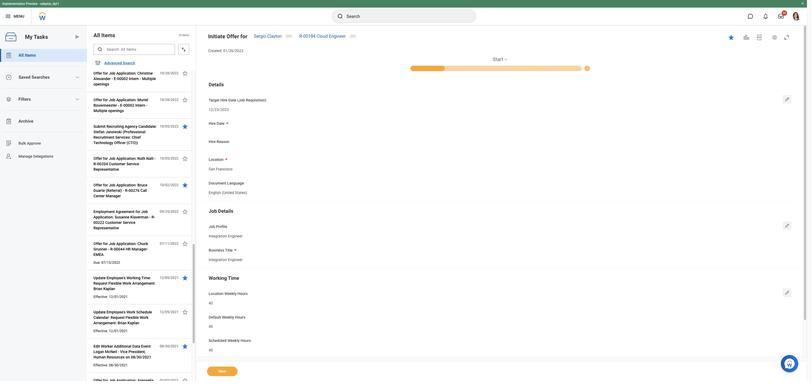Task type: describe. For each thing, give the bounding box(es) containing it.
(job
[[237, 98, 245, 102]]

items
[[182, 34, 189, 37]]

manage delegations
[[18, 154, 53, 159]]

‎- for bouwmeester
[[118, 103, 119, 108]]

san
[[209, 167, 215, 172]]

perspective image
[[5, 96, 12, 103]]

service inside employment agreement for job application: susanne klaverman ‎- r- 00222 customer service representative
[[123, 221, 135, 225]]

title
[[225, 248, 233, 253]]

(cto))
[[127, 141, 138, 145]]

update employee's working time: request flexible work arrangement: brian kaplan
[[94, 276, 156, 291]]

items inside item list element
[[101, 32, 115, 39]]

muriel
[[138, 98, 148, 102]]

all items inside item list element
[[94, 32, 115, 39]]

40 for default weekly hours
[[209, 325, 213, 329]]

start button
[[493, 56, 504, 63]]

adeptai_dpt1
[[40, 2, 59, 6]]

job inside employment agreement for job application: susanne klaverman ‎- r- 00222 customer service representative
[[141, 210, 148, 214]]

advanced search
[[104, 61, 135, 65]]

transformation import image
[[74, 34, 80, 40]]

weekly for scheduled
[[228, 339, 240, 343]]

application: for natt
[[116, 157, 137, 161]]

for for offer for job application: muriel bouwmeester ‎- e-00002 intern - multiple openings
[[103, 98, 108, 102]]

flexible inside update employee's working time: request flexible work arrangement: brian kaplan
[[108, 282, 122, 286]]

offer for job application: chuck grunner ‎- r-00044 hr manager- emea button
[[94, 241, 157, 258]]

bulk approve
[[18, 141, 41, 146]]

ruth
[[138, 157, 145, 161]]

job profile element
[[209, 231, 243, 241]]

offer for job application: muriel bouwmeester ‎- e-00002 intern - multiple openings
[[94, 98, 148, 113]]

target hire date (job requisition)
[[209, 98, 266, 102]]

approve
[[27, 141, 41, 146]]

worker
[[101, 345, 113, 349]]

bulk approve link
[[0, 137, 87, 150]]

offer for offer for job application: ruth natt ‎- r-00204 customer service representative
[[94, 157, 102, 161]]

star image for submit recruiting agency candidate: stefan janowski (professional recruitment services: chief technology officer (cto))
[[182, 123, 188, 130]]

40 text field
[[209, 298, 213, 308]]

12/09/2021 for update employee's working time: request flexible work arrangement: brian kaplan
[[160, 276, 179, 280]]

effective: 12/01/2021 for kaplan
[[94, 295, 128, 299]]

created: 01/26/2023
[[208, 49, 244, 53]]

star image for offer for job application: muriel bouwmeester ‎- e-00002 intern - multiple openings
[[182, 97, 188, 103]]

time:
[[141, 276, 151, 281]]

sort image
[[181, 47, 186, 52]]

effective: 08/30/2021
[[94, 364, 128, 368]]

1 vertical spatial details
[[218, 209, 233, 214]]

additional
[[114, 345, 131, 349]]

brian inside update employee's working time: request flexible work arrangement: brian kaplan
[[94, 287, 102, 291]]

document language
[[209, 181, 244, 186]]

application: for grunner
[[116, 242, 137, 246]]

sergio clayton
[[254, 34, 282, 39]]

‎- for natt
[[155, 157, 156, 161]]

business title
[[209, 248, 233, 253]]

my tasks element
[[0, 25, 87, 382]]

inbox large image
[[779, 14, 784, 19]]

location for location weekly hours
[[209, 292, 224, 296]]

(referral)
[[106, 189, 122, 193]]

offer up the 01/26/2023
[[227, 33, 239, 40]]

view printable version (pdf) image
[[757, 34, 763, 41]]

delegations
[[33, 154, 53, 159]]

job inside offer for job application: muriel bouwmeester ‎- e-00002 intern - multiple openings
[[109, 98, 115, 102]]

due:
[[94, 261, 101, 265]]

engineer for title
[[228, 258, 243, 262]]

job details
[[209, 209, 233, 214]]

sergio clayton link
[[254, 34, 282, 39]]

r-00194 cloud engineer
[[300, 34, 346, 39]]

e- for bouwmeester
[[120, 103, 124, 108]]

edit image for working time
[[785, 291, 790, 296]]

working time element
[[203, 271, 798, 382]]

services:
[[115, 135, 131, 140]]

effective: for update employee's working time: request flexible work arrangement: brian kaplan
[[94, 295, 108, 299]]

job inside offer for job application: bruce duarte (referral) ‎- r-00276 call center manager
[[109, 183, 115, 188]]

offer for job application: ruth natt ‎- r-00204 customer service representative button
[[94, 156, 157, 173]]

star image for offer for job application: chuck grunner ‎- r-00044 hr manager- emea
[[182, 241, 188, 247]]

hire for hire date
[[209, 122, 216, 126]]

r- inside offer for job application: ruth natt ‎- r-00204 customer service representative
[[94, 162, 97, 166]]

flexible inside update employee's work schedule calendar: request flexible work arrangement: brian kaplan
[[126, 316, 139, 320]]

details element
[[203, 77, 798, 201]]

offer for offer for job application: muriel bouwmeester ‎- e-00002 intern - multiple openings
[[94, 98, 102, 102]]

brian inside update employee's work schedule calendar: request flexible work arrangement: brian kaplan
[[118, 321, 127, 326]]

san francisco
[[209, 167, 233, 172]]

business
[[209, 248, 224, 253]]

target hire date (job requisition) element
[[209, 104, 229, 114]]

job details element
[[203, 204, 798, 268]]

vice
[[120, 350, 128, 355]]

00044
[[114, 247, 125, 252]]

00002 for alexander
[[117, 77, 128, 81]]

for for offer for job application: chuck grunner ‎- r-00044 hr manager- emea
[[103, 242, 108, 246]]

star image for offer for job application: christine alexander ‎- e-00002 intern - multiple openings
[[182, 70, 188, 77]]

offer for offer for job application: chuck grunner ‎- r-00044 hr manager- emea
[[94, 242, 102, 246]]

update for update employee's work schedule calendar: request flexible work arrangement: brian kaplan
[[94, 310, 106, 315]]

33 button
[[775, 10, 788, 22]]

bouwmeester
[[94, 103, 117, 108]]

time
[[228, 276, 239, 281]]

- inside offer for job application: muriel bouwmeester ‎- e-00002 intern - multiple openings
[[146, 103, 148, 108]]

job inside offer for job application: chuck grunner ‎- r-00044 hr manager- emea
[[109, 242, 115, 246]]

10/28/2022 for offer for job application: christine alexander ‎- e-00002 intern - multiple openings
[[160, 71, 179, 75]]

integration engineer text field for profile
[[209, 231, 243, 241]]

representative inside offer for job application: ruth natt ‎- r-00204 customer service representative
[[94, 167, 119, 172]]

r-00194 cloud engineer link
[[300, 34, 346, 39]]

human
[[94, 356, 106, 360]]

language
[[227, 181, 244, 186]]

reason
[[217, 140, 229, 144]]

arrangement: inside update employee's work schedule calendar: request flexible work arrangement: brian kaplan
[[94, 321, 117, 326]]

target
[[209, 98, 220, 102]]

archive
[[18, 119, 33, 124]]

33 for 33 items
[[179, 34, 182, 37]]

filters
[[18, 97, 31, 102]]

default weekly hours element
[[209, 321, 213, 331]]

offer for job application: christine alexander ‎- e-00002 intern - multiple openings
[[94, 71, 156, 86]]

manager-
[[132, 247, 148, 252]]

profile logan mcneil image
[[792, 12, 801, 22]]

offer for job application: bruce duarte (referral) ‎- r-00276 call center manager button
[[94, 182, 157, 200]]

call
[[140, 189, 147, 193]]

effective: 12/01/2021 for brian
[[94, 329, 128, 334]]

‎- for grunner
[[108, 247, 109, 252]]

33 items
[[179, 34, 189, 37]]

for for offer for job application: ruth natt ‎- r-00204 customer service representative
[[103, 157, 108, 161]]

saved searches
[[18, 75, 50, 80]]

employment
[[94, 210, 115, 214]]

40 text field for scheduled weekly hours
[[209, 345, 213, 355]]

10/05/2022 for offer for job application: ruth natt ‎- r-00204 customer service representative
[[160, 157, 179, 161]]

offer for offer for job application: christine alexander ‎- e-00002 intern - multiple openings
[[94, 71, 102, 76]]

openings for alexander
[[94, 82, 109, 86]]

menu button
[[0, 8, 31, 25]]

all inside item list element
[[94, 32, 100, 39]]

arrangement: inside update employee's working time: request flexible work arrangement: brian kaplan
[[132, 282, 156, 286]]

christine
[[138, 71, 153, 76]]

application: for bouwmeester
[[116, 98, 137, 102]]

location element
[[209, 164, 233, 174]]

12/01/2021 for kaplan
[[109, 295, 128, 299]]

saved
[[18, 75, 30, 80]]

items inside button
[[25, 53, 36, 58]]

2 horizontal spatial 08/30/2021
[[160, 345, 179, 349]]

rename image
[[5, 140, 12, 147]]

offer for job application: christine alexander ‎- e-00002 intern - multiple openings button
[[94, 70, 157, 88]]

menu
[[14, 14, 24, 18]]

location weekly hours element
[[209, 298, 213, 308]]

initiate
[[208, 33, 225, 40]]

stefan
[[94, 130, 105, 134]]

customer inside employment agreement for job application: susanne klaverman ‎- r- 00222 customer service representative
[[105, 221, 122, 225]]

00222
[[94, 221, 104, 225]]

40 for scheduled weekly hours
[[209, 348, 213, 353]]

due: 07/13/2022
[[94, 261, 120, 265]]

1 horizontal spatial working
[[209, 276, 227, 281]]

engineer for profile
[[228, 234, 243, 239]]

(united
[[222, 191, 234, 195]]

00194
[[303, 34, 316, 39]]

- inside the menu "banner"
[[38, 2, 39, 6]]

advanced
[[104, 61, 122, 65]]

technology
[[94, 141, 113, 145]]

01/26/2023
[[223, 49, 244, 53]]

compensation
[[587, 67, 609, 70]]

profile
[[216, 225, 227, 229]]

edit image for details
[[785, 97, 790, 102]]

hire date
[[209, 122, 225, 126]]

grunner
[[94, 247, 107, 252]]

my tasks
[[25, 34, 48, 40]]

08/30/2021 inside edit worker additional data event: logan mcneil - vice president, human resources on 08/30/2021
[[131, 356, 151, 360]]

job inside offer for job application: ruth natt ‎- r-00204 customer service representative
[[109, 157, 115, 161]]

multiple for offer for job application: christine alexander ‎- e-00002 intern - multiple openings
[[142, 77, 156, 81]]

scheduled
[[209, 339, 227, 343]]

12/09/2021 for update employee's work schedule calendar: request flexible work arrangement: brian kaplan
[[160, 310, 179, 315]]

saved searches button
[[0, 71, 87, 84]]

Search: All Items text field
[[94, 44, 175, 55]]

all inside button
[[18, 53, 24, 58]]

application: for duarte
[[116, 183, 137, 188]]



Task type: vqa. For each thing, say whether or not it's contained in the screenshot.


Task type: locate. For each thing, give the bounding box(es) containing it.
searches
[[32, 75, 50, 80]]

calendar:
[[94, 316, 110, 320]]

employee's inside update employee's working time: request flexible work arrangement: brian kaplan
[[107, 276, 126, 281]]

12/01/2021 for brian
[[109, 329, 128, 334]]

effective: 12/01/2021 up worker
[[94, 329, 128, 334]]

update up calendar:
[[94, 310, 106, 315]]

r- inside offer for job application: chuck grunner ‎- r-00044 hr manager- emea
[[110, 247, 114, 252]]

0 vertical spatial hire
[[221, 98, 228, 102]]

0 vertical spatial integration engineer text field
[[209, 231, 243, 241]]

10/05/2022 right natt
[[160, 157, 179, 161]]

0 vertical spatial 33
[[783, 11, 786, 14]]

0 vertical spatial 00002
[[117, 77, 128, 81]]

scheduled weekly hours element
[[209, 345, 213, 355]]

emea
[[94, 253, 104, 257]]

update employee's work schedule calendar: request flexible work arrangement: brian kaplan button
[[94, 309, 157, 327]]

offer for job application: bruce duarte (referral) ‎- r-00276 call center manager
[[94, 183, 147, 198]]

1 vertical spatial effective: 12/01/2021
[[94, 329, 128, 334]]

engineer right cloud
[[329, 34, 346, 39]]

intern inside offer for job application: muriel bouwmeester ‎- e-00002 intern - multiple openings
[[135, 103, 145, 108]]

hire right target
[[221, 98, 228, 102]]

1 vertical spatial employee's
[[107, 310, 126, 315]]

brian
[[94, 287, 102, 291], [118, 321, 127, 326]]

working left time:
[[127, 276, 141, 281]]

brian up the 'additional' on the bottom
[[118, 321, 127, 326]]

employee's for flexible
[[107, 276, 126, 281]]

1 12/09/2021 from the top
[[160, 276, 179, 280]]

offer inside offer for job application: ruth natt ‎- r-00204 customer service representative
[[94, 157, 102, 161]]

1 horizontal spatial search image
[[337, 13, 343, 20]]

1 horizontal spatial 08/30/2021
[[131, 356, 151, 360]]

0 vertical spatial location
[[209, 158, 224, 162]]

07/13/2022
[[101, 261, 120, 265]]

application: down search
[[116, 71, 137, 76]]

list
[[0, 49, 87, 163]]

arrangement: down calendar:
[[94, 321, 117, 326]]

engineer inside 'business title' element
[[228, 258, 243, 262]]

3 effective: from the top
[[94, 364, 108, 368]]

update employee's working time: request flexible work arrangement: brian kaplan button
[[94, 275, 157, 293]]

2 vertical spatial hours
[[241, 339, 251, 343]]

klaverman
[[130, 215, 149, 220]]

update employee's work schedule calendar: request flexible work arrangement: brian kaplan
[[94, 310, 152, 326]]

hire reason
[[209, 140, 229, 144]]

for
[[241, 33, 248, 40], [103, 71, 108, 76], [103, 98, 108, 102], [103, 157, 108, 161], [103, 183, 108, 188], [136, 210, 140, 214], [103, 242, 108, 246]]

integration for business
[[209, 258, 227, 262]]

0 horizontal spatial flexible
[[108, 282, 122, 286]]

effective: 12/01/2021 down update employee's working time: request flexible work arrangement: brian kaplan
[[94, 295, 128, 299]]

update inside update employee's work schedule calendar: request flexible work arrangement: brian kaplan
[[94, 310, 106, 315]]

hours for default weekly hours
[[235, 316, 245, 320]]

1 horizontal spatial multiple
[[142, 77, 156, 81]]

for for offer for job application: christine alexander ‎- e-00002 intern - multiple openings
[[103, 71, 108, 76]]

40 text field down default
[[209, 322, 213, 331]]

0 vertical spatial integration
[[209, 234, 227, 239]]

job
[[109, 71, 115, 76], [109, 98, 115, 102], [109, 157, 115, 161], [109, 183, 115, 188], [209, 209, 217, 214], [141, 210, 148, 214], [209, 225, 215, 229], [109, 242, 115, 246]]

for up grunner
[[103, 242, 108, 246]]

integration engineer down title
[[209, 258, 243, 262]]

2 star image from the top
[[182, 241, 188, 247]]

clock check image
[[5, 74, 12, 81]]

brian down "due:"
[[94, 287, 102, 291]]

request right calendar:
[[111, 316, 125, 320]]

employee's down 07/13/2022
[[107, 276, 126, 281]]

openings inside offer for job application: muriel bouwmeester ‎- e-00002 intern - multiple openings
[[108, 109, 124, 113]]

‎- inside offer for job application: bruce duarte (referral) ‎- r-00276 call center manager
[[123, 189, 124, 193]]

40 down scheduled
[[209, 348, 213, 353]]

e- right bouwmeester
[[120, 103, 124, 108]]

application: left muriel
[[116, 98, 137, 102]]

0 vertical spatial effective:
[[94, 295, 108, 299]]

0 vertical spatial request
[[94, 282, 107, 286]]

kaplan down schedule on the bottom of page
[[128, 321, 139, 326]]

openings
[[94, 82, 109, 86], [108, 109, 124, 113]]

10/28/2022 right muriel
[[160, 98, 179, 102]]

10/28/2022 for offer for job application: muriel bouwmeester ‎- e-00002 intern - multiple openings
[[160, 98, 179, 102]]

00002 inside offer for job application: christine alexander ‎- e-00002 intern - multiple openings
[[117, 77, 128, 81]]

work inside update employee's working time: request flexible work arrangement: brian kaplan
[[123, 282, 131, 286]]

2 integration engineer text field from the top
[[209, 255, 243, 264]]

application: left ruth
[[116, 157, 137, 161]]

for inside offer for job application: christine alexander ‎- e-00002 intern - multiple openings
[[103, 71, 108, 76]]

kaplan inside update employee's work schedule calendar: request flexible work arrangement: brian kaplan
[[128, 321, 139, 326]]

integration inside 'business title' element
[[209, 258, 227, 262]]

1 vertical spatial representative
[[94, 226, 119, 231]]

english
[[209, 191, 221, 195]]

r- right (referral)
[[125, 189, 129, 193]]

location inside working time element
[[209, 292, 224, 296]]

0 vertical spatial openings
[[94, 82, 109, 86]]

2 update from the top
[[94, 310, 106, 315]]

1 vertical spatial flexible
[[126, 316, 139, 320]]

1 vertical spatial work
[[127, 310, 135, 315]]

0 horizontal spatial 33
[[179, 34, 182, 37]]

1 10/05/2022 from the top
[[160, 125, 179, 129]]

star image for offer for job application: ruth natt ‎- r-00204 customer service representative
[[182, 156, 188, 162]]

1 vertical spatial search image
[[97, 47, 103, 52]]

president,
[[129, 350, 146, 355]]

effective: 12/01/2021
[[94, 295, 128, 299], [94, 329, 128, 334]]

requisition)
[[246, 98, 266, 102]]

1 edit image from the top
[[785, 97, 790, 102]]

1 vertical spatial e-
[[120, 103, 124, 108]]

chevron down image
[[75, 97, 80, 102]]

‎- right grunner
[[108, 247, 109, 252]]

2 vertical spatial 08/30/2021
[[109, 364, 128, 368]]

1 integration engineer from the top
[[209, 234, 243, 239]]

1 vertical spatial 33
[[179, 34, 182, 37]]

00002 for bouwmeester
[[124, 103, 134, 108]]

1 horizontal spatial e-
[[120, 103, 124, 108]]

offer for job application: ruth natt ‎- r-00204 customer service representative
[[94, 157, 156, 172]]

r- right klaverman
[[152, 215, 155, 220]]

notifications large image
[[763, 14, 769, 19]]

customer
[[109, 162, 126, 166], [105, 221, 122, 225]]

0 vertical spatial 40 text field
[[209, 322, 213, 331]]

for inside offer for job application: bruce duarte (referral) ‎- r-00276 call center manager
[[103, 183, 108, 188]]

openings for bouwmeester
[[108, 109, 124, 113]]

0 vertical spatial details
[[209, 82, 224, 87]]

2 10/28/2022 from the top
[[160, 98, 179, 102]]

engineer up title
[[228, 234, 243, 239]]

- inside edit worker additional data event: logan mcneil - vice president, human resources on 08/30/2021
[[118, 350, 119, 355]]

5 star image from the top
[[182, 378, 188, 382]]

kaplan
[[103, 287, 115, 291], [128, 321, 139, 326]]

location inside details element
[[209, 158, 224, 162]]

offer up 00204
[[94, 157, 102, 161]]

1 horizontal spatial date
[[229, 98, 236, 102]]

engineer inside job profile element
[[228, 234, 243, 239]]

for inside offer for job application: muriel bouwmeester ‎- e-00002 intern - multiple openings
[[103, 98, 108, 102]]

0 horizontal spatial working
[[127, 276, 141, 281]]

hours for scheduled weekly hours
[[241, 339, 251, 343]]

item list element
[[87, 25, 196, 382]]

San Francisco text field
[[209, 164, 233, 173]]

start navigation
[[203, 56, 798, 71]]

1 vertical spatial 00002
[[124, 103, 134, 108]]

job up job profile
[[209, 209, 217, 214]]

weekly right scheduled
[[228, 339, 240, 343]]

customer right 00204
[[109, 162, 126, 166]]

2 12/09/2021 from the top
[[160, 310, 179, 315]]

1 12/01/2021 from the top
[[109, 295, 128, 299]]

weekly right default
[[222, 316, 234, 320]]

1 vertical spatial edit image
[[785, 291, 790, 296]]

1 effective: from the top
[[94, 295, 108, 299]]

effective: for update employee's work schedule calendar: request flexible work arrangement: brian kaplan
[[94, 329, 108, 334]]

next button
[[207, 367, 238, 377]]

e- for alexander
[[114, 77, 117, 81]]

all
[[94, 32, 100, 39], [18, 53, 24, 58]]

2 effective: from the top
[[94, 329, 108, 334]]

e- right "alexander"
[[114, 77, 117, 81]]

employee's for request
[[107, 310, 126, 315]]

‎- for alexander
[[112, 77, 113, 81]]

2 40 from the top
[[209, 325, 213, 329]]

‎- inside employment agreement for job application: susanne klaverman ‎- r- 00222 customer service representative
[[149, 215, 151, 220]]

2 location from the top
[[209, 292, 224, 296]]

job inside offer for job application: christine alexander ‎- e-00002 intern - multiple openings
[[109, 71, 115, 76]]

1 vertical spatial brian
[[118, 321, 127, 326]]

00204
[[97, 162, 108, 166]]

details
[[209, 82, 224, 87], [218, 209, 233, 214]]

integration engineer text field down title
[[209, 255, 243, 264]]

application: up hr at left
[[116, 242, 137, 246]]

-
[[38, 2, 39, 6], [140, 77, 141, 81], [146, 103, 148, 108], [118, 350, 119, 355]]

0 vertical spatial 08/30/2021
[[160, 345, 179, 349]]

weekly for location
[[225, 292, 237, 296]]

1 vertical spatial all
[[18, 53, 24, 58]]

application: up 00276
[[116, 183, 137, 188]]

1 employee's from the top
[[107, 276, 126, 281]]

‎- right "alexander"
[[112, 77, 113, 81]]

integration engineer text field down profile
[[209, 231, 243, 241]]

representative inside employment agreement for job application: susanne klaverman ‎- r- 00222 customer service representative
[[94, 226, 119, 231]]

archive button
[[0, 115, 87, 128]]

manage
[[18, 154, 32, 159]]

all items inside button
[[18, 53, 36, 58]]

1 vertical spatial 40 text field
[[209, 345, 213, 355]]

0 vertical spatial employee's
[[107, 276, 126, 281]]

tasks
[[34, 34, 48, 40]]

clipboard image
[[5, 118, 12, 125]]

1 vertical spatial 12/01/2021
[[109, 329, 128, 334]]

integration engineer for profile
[[209, 234, 243, 239]]

service down susanne
[[123, 221, 135, 225]]

2 vertical spatial 40
[[209, 348, 213, 353]]

for up "alexander"
[[103, 71, 108, 76]]

implementation preview -   adeptai_dpt1
[[2, 2, 59, 6]]

1 vertical spatial items
[[25, 53, 36, 58]]

0 vertical spatial engineer
[[329, 34, 346, 39]]

1 update from the top
[[94, 276, 106, 281]]

duarte
[[94, 189, 105, 193]]

40 text field for default weekly hours
[[209, 322, 213, 331]]

search
[[123, 61, 135, 65]]

for inside offer for job application: chuck grunner ‎- r-00044 hr manager- emea
[[103, 242, 108, 246]]

08/30/2021
[[160, 345, 179, 349], [131, 356, 151, 360], [109, 364, 128, 368]]

12/23/2023 text field
[[209, 104, 229, 114]]

1 vertical spatial all items
[[18, 53, 36, 58]]

working left the time
[[209, 276, 227, 281]]

0 vertical spatial intern
[[129, 77, 139, 81]]

0 horizontal spatial all items
[[18, 53, 36, 58]]

10/05/2022 right candidate: at the top of page
[[160, 125, 179, 129]]

effective: down human at the bottom left of page
[[94, 364, 108, 368]]

12/09/2021 right schedule on the bottom of page
[[160, 310, 179, 315]]

job up 00044
[[109, 242, 115, 246]]

location
[[209, 158, 224, 162], [209, 292, 224, 296]]

1 40 text field from the top
[[209, 322, 213, 331]]

English (United States) text field
[[209, 187, 247, 197]]

multiple down bouwmeester
[[94, 109, 107, 113]]

r- left cloud
[[300, 34, 303, 39]]

created:
[[208, 49, 222, 53]]

1 horizontal spatial 33
[[783, 11, 786, 14]]

07/11/2022
[[160, 242, 179, 246]]

10/02/2022
[[160, 183, 179, 187]]

offer inside offer for job application: christine alexander ‎- e-00002 intern - multiple openings
[[94, 71, 102, 76]]

0 vertical spatial hours
[[238, 292, 248, 296]]

job up bouwmeester
[[109, 98, 115, 102]]

Integration Engineer text field
[[209, 231, 243, 241], [209, 255, 243, 264]]

chevron right image
[[584, 65, 591, 70]]

business title element
[[209, 254, 243, 264]]

1 location from the top
[[209, 158, 224, 162]]

1 horizontal spatial kaplan
[[128, 321, 139, 326]]

Search Workday  search field
[[347, 10, 465, 22]]

application: inside offer for job application: muriel bouwmeester ‎- e-00002 intern - multiple openings
[[116, 98, 137, 102]]

multiple
[[142, 77, 156, 81], [94, 109, 107, 113]]

for inside offer for job application: ruth natt ‎- r-00204 customer service representative
[[103, 157, 108, 161]]

multiple inside offer for job application: muriel bouwmeester ‎- e-00002 intern - multiple openings
[[94, 109, 107, 113]]

effective: down calendar:
[[94, 329, 108, 334]]

menu banner
[[0, 0, 807, 25]]

r- inside employment agreement for job application: susanne klaverman ‎- r- 00222 customer service representative
[[152, 215, 155, 220]]

intern for muriel
[[135, 103, 145, 108]]

center
[[94, 194, 105, 198]]

employment agreement for job application: susanne klaverman ‎- r- 00222 customer service representative
[[94, 210, 155, 231]]

items
[[101, 32, 115, 39], [25, 53, 36, 58]]

integration for job
[[209, 234, 227, 239]]

0 vertical spatial 10/05/2022
[[160, 125, 179, 129]]

2 vertical spatial weekly
[[228, 339, 240, 343]]

00002 up agency
[[124, 103, 134, 108]]

1 horizontal spatial request
[[111, 316, 125, 320]]

manage delegations link
[[0, 150, 87, 163]]

2 40 text field from the top
[[209, 345, 213, 355]]

intern down christine
[[129, 77, 139, 81]]

alexander
[[94, 77, 111, 81]]

search image
[[337, 13, 343, 20], [97, 47, 103, 52]]

1 vertical spatial service
[[123, 221, 135, 225]]

hours for location weekly hours
[[238, 292, 248, 296]]

location up location element
[[209, 158, 224, 162]]

0 vertical spatial 12/01/2021
[[109, 295, 128, 299]]

0 horizontal spatial search image
[[97, 47, 103, 52]]

1 horizontal spatial items
[[101, 32, 115, 39]]

1 vertical spatial date
[[217, 122, 225, 126]]

star image for edit worker additional data event: logan mcneil - vice president, human resources on 08/30/2021
[[182, 344, 188, 350]]

2 edit image from the top
[[785, 291, 790, 296]]

location for location
[[209, 158, 224, 162]]

1 vertical spatial intern
[[135, 103, 145, 108]]

for for offer for job application: bruce duarte (referral) ‎- r-00276 call center manager
[[103, 183, 108, 188]]

mcneil
[[105, 350, 117, 355]]

susanne
[[115, 215, 129, 220]]

details up target
[[209, 82, 224, 87]]

configure image
[[95, 60, 101, 66]]

12/01/2021 down update employee's working time: request flexible work arrangement: brian kaplan
[[109, 295, 128, 299]]

intern inside offer for job application: christine alexander ‎- e-00002 intern - multiple openings
[[129, 77, 139, 81]]

1 vertical spatial location
[[209, 292, 224, 296]]

clayton
[[267, 34, 282, 39]]

employee's inside update employee's work schedule calendar: request flexible work arrangement: brian kaplan
[[107, 310, 126, 315]]

0 vertical spatial kaplan
[[103, 287, 115, 291]]

1 vertical spatial hire
[[209, 122, 216, 126]]

justify image
[[5, 13, 11, 20]]

2 integration engineer from the top
[[209, 258, 243, 262]]

2 integration from the top
[[209, 258, 227, 262]]

offer inside offer for job application: bruce duarte (referral) ‎- r-00276 call center manager
[[94, 183, 102, 188]]

40
[[209, 301, 213, 306], [209, 325, 213, 329], [209, 348, 213, 353]]

intern for christine
[[129, 77, 139, 81]]

1 star image from the top
[[182, 209, 188, 215]]

0 vertical spatial customer
[[109, 162, 126, 166]]

update down "due:"
[[94, 276, 106, 281]]

effective: for edit worker additional data event: logan mcneil - vice president, human resources on 08/30/2021
[[94, 364, 108, 368]]

application: inside offer for job application: christine alexander ‎- e-00002 intern - multiple openings
[[116, 71, 137, 76]]

1 10/28/2022 from the top
[[160, 71, 179, 75]]

40 for location weekly hours
[[209, 301, 213, 306]]

33
[[783, 11, 786, 14], [179, 34, 182, 37]]

integration engineer text field for title
[[209, 255, 243, 264]]

flexible down schedule on the bottom of page
[[126, 316, 139, 320]]

0 vertical spatial work
[[123, 282, 131, 286]]

0 vertical spatial multiple
[[142, 77, 156, 81]]

0 horizontal spatial all
[[18, 53, 24, 58]]

1 vertical spatial update
[[94, 310, 106, 315]]

application: for alexander
[[116, 71, 137, 76]]

arrangement:
[[132, 282, 156, 286], [94, 321, 117, 326]]

for up 00204
[[103, 157, 108, 161]]

offer inside offer for job application: chuck grunner ‎- r-00044 hr manager- emea
[[94, 242, 102, 246]]

search image up configure icon
[[97, 47, 103, 52]]

1 integration engineer text field from the top
[[209, 231, 243, 241]]

e- inside offer for job application: christine alexander ‎- e-00002 intern - multiple openings
[[114, 77, 117, 81]]

1 vertical spatial multiple
[[94, 109, 107, 113]]

scheduled weekly hours
[[209, 339, 251, 343]]

flexible down 07/13/2022
[[108, 282, 122, 286]]

filters button
[[0, 93, 87, 106]]

job left profile
[[209, 225, 215, 229]]

- inside offer for job application: christine alexander ‎- e-00002 intern - multiple openings
[[140, 77, 141, 81]]

representative down "00222"
[[94, 226, 119, 231]]

details up profile
[[218, 209, 233, 214]]

clipboard image
[[5, 52, 12, 59]]

‎- right natt
[[155, 157, 156, 161]]

application: inside offer for job application: ruth natt ‎- r-00204 customer service representative
[[116, 157, 137, 161]]

0 vertical spatial 40
[[209, 301, 213, 306]]

recruitment
[[94, 135, 114, 140]]

bruce
[[138, 183, 147, 188]]

star image for offer for job application: bruce duarte (referral) ‎- r-00276 call center manager
[[182, 182, 188, 189]]

gear image
[[772, 35, 778, 40]]

1 effective: 12/01/2021 from the top
[[94, 295, 128, 299]]

33 inside item list element
[[179, 34, 182, 37]]

0 vertical spatial all
[[94, 32, 100, 39]]

list containing all items
[[0, 49, 87, 163]]

edit image inside working time element
[[785, 291, 790, 296]]

0 vertical spatial 12/09/2021
[[160, 276, 179, 280]]

- right preview
[[38, 2, 39, 6]]

edit image inside details element
[[785, 97, 790, 102]]

states)
[[235, 191, 247, 195]]

edit image
[[785, 224, 790, 229]]

view related information image
[[744, 34, 750, 41]]

application: inside offer for job application: chuck grunner ‎- r-00044 hr manager- emea
[[116, 242, 137, 246]]

implementation
[[2, 2, 25, 6]]

working
[[209, 276, 227, 281], [127, 276, 141, 281]]

intern
[[129, 77, 139, 81], [135, 103, 145, 108]]

08/30/2021 down president,
[[131, 356, 151, 360]]

0 vertical spatial weekly
[[225, 292, 237, 296]]

cloud
[[317, 34, 328, 39]]

0 horizontal spatial arrangement:
[[94, 321, 117, 326]]

1 40 from the top
[[209, 301, 213, 306]]

job down officer
[[109, 157, 115, 161]]

0 vertical spatial search image
[[337, 13, 343, 20]]

engineer down title
[[228, 258, 243, 262]]

star image
[[182, 209, 188, 215], [182, 241, 188, 247], [182, 275, 188, 282], [182, 344, 188, 350], [182, 378, 188, 382]]

10/05/2022 for submit recruiting agency candidate: stefan janowski (professional recruitment services: chief technology officer (cto))
[[160, 125, 179, 129]]

00002 inside offer for job application: muriel bouwmeester ‎- e-00002 intern - multiple openings
[[124, 103, 134, 108]]

‎- inside offer for job application: ruth natt ‎- r-00204 customer service representative
[[155, 157, 156, 161]]

1 vertical spatial 10/28/2022
[[160, 98, 179, 102]]

fullscreen image
[[784, 34, 790, 41]]

service inside offer for job application: ruth natt ‎- r-00204 customer service representative
[[126, 162, 139, 166]]

all right transformation import icon
[[94, 32, 100, 39]]

1 horizontal spatial brian
[[118, 321, 127, 326]]

‎- inside offer for job application: muriel bouwmeester ‎- e-00002 intern - multiple openings
[[118, 103, 119, 108]]

4 star image from the top
[[182, 344, 188, 350]]

0 vertical spatial edit image
[[785, 97, 790, 102]]

working inside update employee's working time: request flexible work arrangement: brian kaplan
[[127, 276, 141, 281]]

natt
[[146, 157, 154, 161]]

e- inside offer for job application: muriel bouwmeester ‎- e-00002 intern - multiple openings
[[120, 103, 124, 108]]

offer inside offer for job application: muriel bouwmeester ‎- e-00002 intern - multiple openings
[[94, 98, 102, 102]]

for up the duarte
[[103, 183, 108, 188]]

integration engineer down profile
[[209, 234, 243, 239]]

multiple down christine
[[142, 77, 156, 81]]

star image
[[728, 34, 735, 41], [182, 70, 188, 77], [182, 97, 188, 103], [182, 123, 188, 130], [182, 156, 188, 162], [182, 182, 188, 189], [182, 309, 188, 316]]

compensation button
[[584, 65, 609, 71]]

openings down bouwmeester
[[108, 109, 124, 113]]

- down christine
[[140, 77, 141, 81]]

customer inside offer for job application: ruth natt ‎- r-00204 customer service representative
[[109, 162, 126, 166]]

1 integration from the top
[[209, 234, 227, 239]]

0 horizontal spatial items
[[25, 53, 36, 58]]

0 vertical spatial all items
[[94, 32, 115, 39]]

r- down technology
[[94, 162, 97, 166]]

engineer
[[329, 34, 346, 39], [228, 234, 243, 239], [228, 258, 243, 262]]

offer up "alexander"
[[94, 71, 102, 76]]

1 vertical spatial effective:
[[94, 329, 108, 334]]

date down 12/23/2023
[[217, 122, 225, 126]]

user plus image
[[5, 153, 12, 160]]

star image for update employee's working time: request flexible work arrangement: brian kaplan
[[182, 275, 188, 282]]

for left "sergio" on the top left of page
[[241, 33, 248, 40]]

33 left items
[[179, 34, 182, 37]]

chevron down image
[[75, 75, 80, 80]]

1 vertical spatial integration engineer text field
[[209, 255, 243, 264]]

job up klaverman
[[141, 210, 148, 214]]

for up klaverman
[[136, 210, 140, 214]]

- down muriel
[[146, 103, 148, 108]]

document language element
[[209, 187, 247, 197]]

location up location weekly hours element
[[209, 292, 224, 296]]

09/25/2022
[[160, 210, 179, 214]]

2 vertical spatial effective:
[[94, 364, 108, 368]]

1 horizontal spatial all items
[[94, 32, 115, 39]]

- left vice
[[118, 350, 119, 355]]

1 representative from the top
[[94, 167, 119, 172]]

application: inside offer for job application: bruce duarte (referral) ‎- r-00276 call center manager
[[116, 183, 137, 188]]

openings inside offer for job application: christine alexander ‎- e-00002 intern - multiple openings
[[94, 82, 109, 86]]

r- right grunner
[[110, 247, 114, 252]]

submit
[[94, 125, 106, 129]]

r- inside offer for job application: bruce duarte (referral) ‎- r-00276 call center manager
[[125, 189, 129, 193]]

2 vertical spatial work
[[140, 316, 148, 320]]

33 inside button
[[783, 11, 786, 14]]

‎- inside offer for job application: chuck grunner ‎- r-00044 hr manager- emea
[[108, 247, 109, 252]]

1 vertical spatial arrangement:
[[94, 321, 117, 326]]

agreement
[[116, 210, 135, 214]]

1 horizontal spatial arrangement:
[[132, 282, 156, 286]]

request down "due:"
[[94, 282, 107, 286]]

update inside update employee's working time: request flexible work arrangement: brian kaplan
[[94, 276, 106, 281]]

‎- right bouwmeester
[[118, 103, 119, 108]]

application: down employment
[[94, 215, 114, 220]]

close environment banner image
[[801, 2, 805, 5]]

0 vertical spatial date
[[229, 98, 236, 102]]

0 horizontal spatial brian
[[94, 287, 102, 291]]

intern down muriel
[[135, 103, 145, 108]]

1 vertical spatial integration engineer
[[209, 258, 243, 262]]

12/09/2021 right time:
[[160, 276, 179, 280]]

3 40 from the top
[[209, 348, 213, 353]]

kaplan inside update employee's working time: request flexible work arrangement: brian kaplan
[[103, 287, 115, 291]]

request inside update employee's work schedule calendar: request flexible work arrangement: brian kaplan
[[111, 316, 125, 320]]

kaplan down 07/13/2022
[[103, 287, 115, 291]]

offer for offer for job application: bruce duarte (referral) ‎- r-00276 call center manager
[[94, 183, 102, 188]]

multiple for offer for job application: muriel bouwmeester ‎- e-00002 intern - multiple openings
[[94, 109, 107, 113]]

0 vertical spatial brian
[[94, 287, 102, 291]]

‎- right (referral)
[[123, 189, 124, 193]]

employment agreement for job application: susanne klaverman ‎- r- 00222 customer service representative button
[[94, 209, 157, 232]]

chief
[[132, 135, 141, 140]]

offer for job application: chuck grunner ‎- r-00044 hr manager- emea
[[94, 242, 148, 257]]

offer up the duarte
[[94, 183, 102, 188]]

english (united states)
[[209, 191, 247, 195]]

0 horizontal spatial request
[[94, 282, 107, 286]]

multiple inside offer for job application: christine alexander ‎- e-00002 intern - multiple openings
[[142, 77, 156, 81]]

integration inside job profile element
[[209, 234, 227, 239]]

employee's
[[107, 276, 126, 281], [107, 310, 126, 315]]

integration engineer for title
[[209, 258, 243, 262]]

1 vertical spatial 10/05/2022
[[160, 157, 179, 161]]

40 text field down scheduled
[[209, 345, 213, 355]]

2 12/01/2021 from the top
[[109, 329, 128, 334]]

search image up the r-00194 cloud engineer link
[[337, 13, 343, 20]]

1 vertical spatial engineer
[[228, 234, 243, 239]]

event:
[[141, 345, 152, 349]]

for up bouwmeester
[[103, 98, 108, 102]]

start
[[493, 56, 504, 62]]

2 effective: 12/01/2021 from the top
[[94, 329, 128, 334]]

hire for hire reason
[[209, 140, 216, 144]]

representative down 00204
[[94, 167, 119, 172]]

request inside update employee's working time: request flexible work arrangement: brian kaplan
[[94, 282, 107, 286]]

0 vertical spatial representative
[[94, 167, 119, 172]]

‎- right klaverman
[[149, 215, 151, 220]]

2 vertical spatial hire
[[209, 140, 216, 144]]

2 vertical spatial engineer
[[228, 258, 243, 262]]

40 text field
[[209, 322, 213, 331], [209, 345, 213, 355]]

weekly for default
[[222, 316, 234, 320]]

0 vertical spatial service
[[126, 162, 139, 166]]

employee's up calendar:
[[107, 310, 126, 315]]

2 10/05/2022 from the top
[[160, 157, 179, 161]]

0 horizontal spatial multiple
[[94, 109, 107, 113]]

francisco
[[216, 167, 233, 172]]

location weekly hours
[[209, 292, 248, 296]]

agency
[[125, 125, 138, 129]]

document
[[209, 181, 226, 186]]

2 representative from the top
[[94, 226, 119, 231]]

candidate:
[[139, 125, 157, 129]]

3 star image from the top
[[182, 275, 188, 282]]

update for update employee's working time: request flexible work arrangement: brian kaplan
[[94, 276, 106, 281]]

date left (job
[[229, 98, 236, 102]]

for inside employment agreement for job application: susanne klaverman ‎- r- 00222 customer service representative
[[136, 210, 140, 214]]

33 for 33
[[783, 11, 786, 14]]

1 vertical spatial 12/09/2021
[[160, 310, 179, 315]]

10/28/2022 right christine
[[160, 71, 179, 75]]

hire down 12/23/2023
[[209, 122, 216, 126]]

2 employee's from the top
[[107, 310, 126, 315]]

‎- inside offer for job application: christine alexander ‎- e-00002 intern - multiple openings
[[112, 77, 113, 81]]

1 vertical spatial weekly
[[222, 316, 234, 320]]

1 vertical spatial openings
[[108, 109, 124, 113]]

application: inside employment agreement for job application: susanne klaverman ‎- r- 00222 customer service representative
[[94, 215, 114, 220]]

edit image
[[785, 97, 790, 102], [785, 291, 790, 296]]

next
[[218, 370, 226, 374]]



